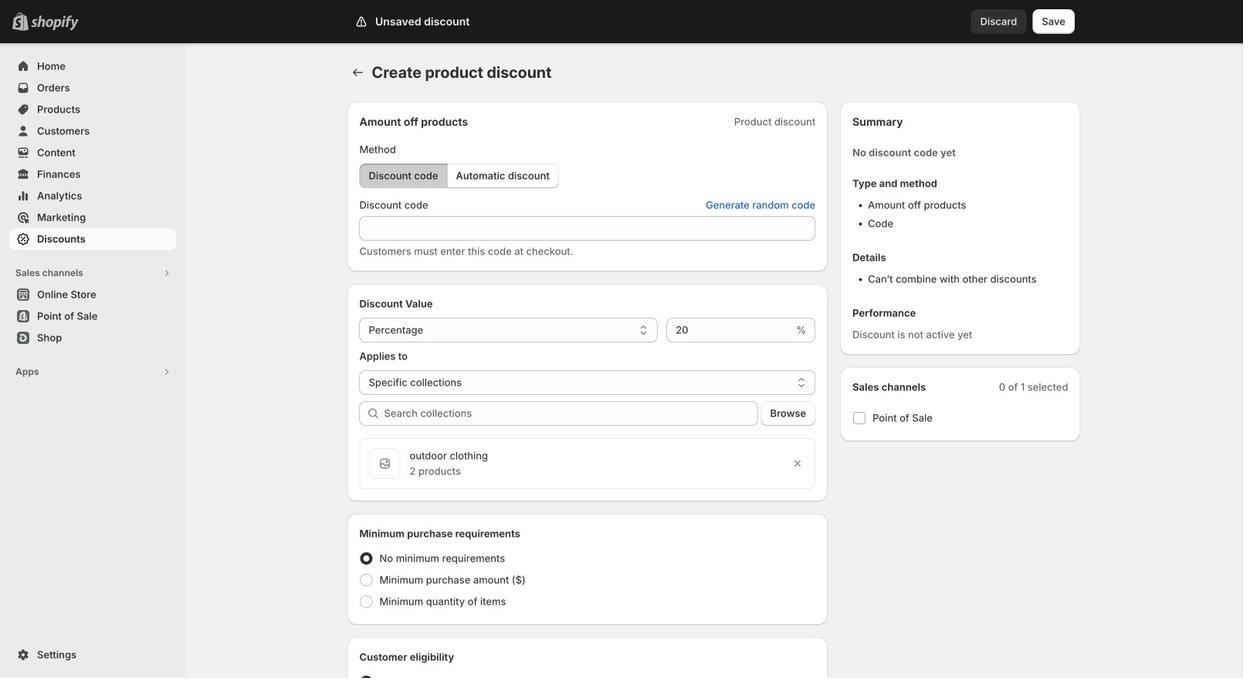 Task type: describe. For each thing, give the bounding box(es) containing it.
shopify image
[[31, 15, 79, 31]]



Task type: locate. For each thing, give the bounding box(es) containing it.
Search collections text field
[[384, 401, 758, 426]]

None text field
[[359, 216, 815, 241], [667, 318, 793, 343], [359, 216, 815, 241], [667, 318, 793, 343]]



Task type: vqa. For each thing, say whether or not it's contained in the screenshot.
text box
yes



